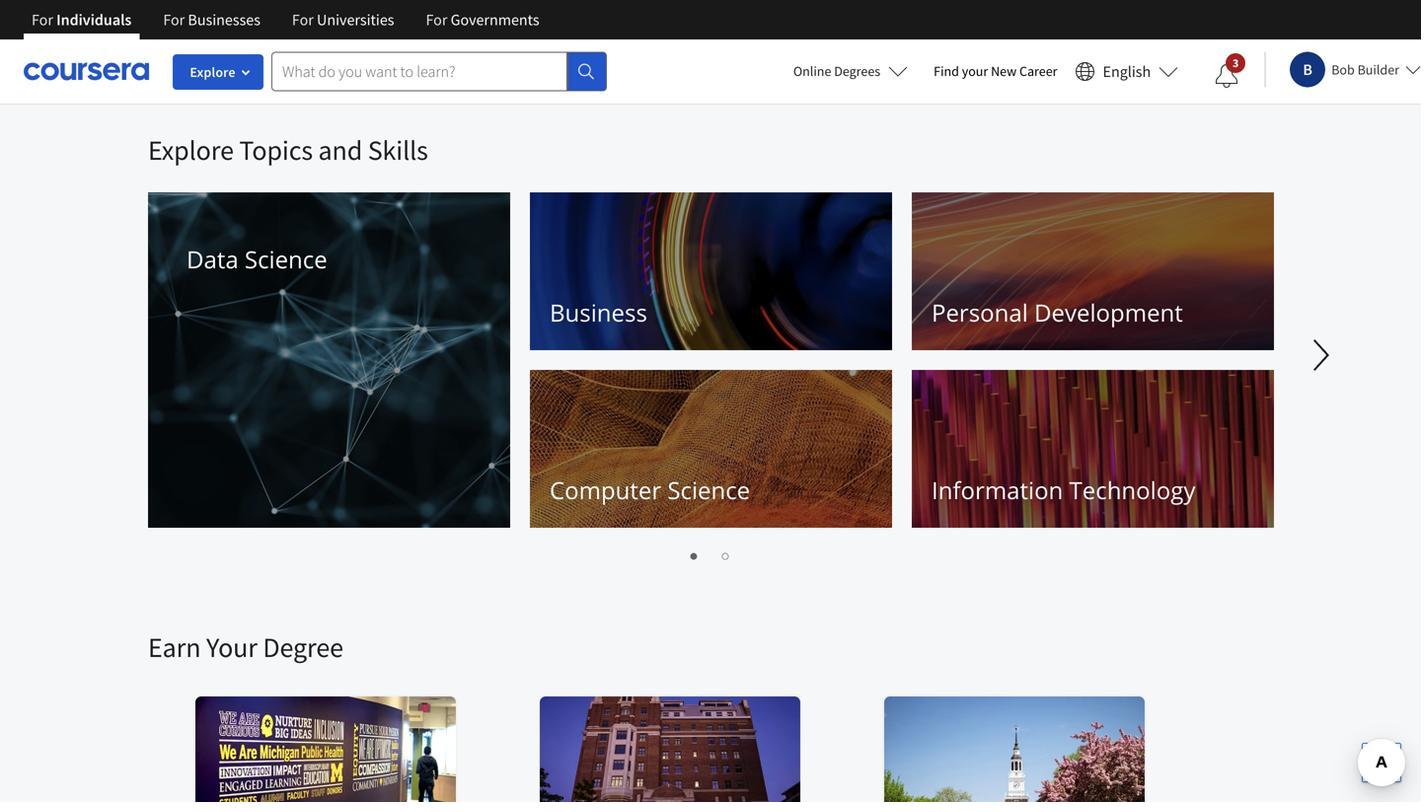 Task type: describe. For each thing, give the bounding box(es) containing it.
banner navigation
[[16, 0, 556, 39]]

earn your degree carousel element
[[148, 571, 1422, 803]]

degrees
[[835, 62, 881, 80]]

explore topics and skills
[[148, 133, 428, 167]]

find
[[934, 62, 960, 80]]

for businesses
[[163, 10, 261, 30]]

online
[[794, 62, 832, 80]]

data science link
[[148, 193, 510, 528]]

list inside explore topics and skills carousel element
[[148, 543, 1274, 567]]

information technology image
[[912, 370, 1275, 528]]

development
[[1035, 297, 1184, 329]]

bob builder
[[1332, 61, 1400, 78]]

universities
[[317, 10, 394, 30]]

What do you want to learn? text field
[[272, 52, 568, 91]]

next slide image
[[1298, 332, 1346, 379]]

business link
[[530, 193, 893, 351]]

governments
[[451, 10, 540, 30]]

coursera image
[[24, 56, 149, 87]]

master of engineering in computer engineering degree by dartmouth college, image
[[885, 697, 1146, 803]]

topics
[[239, 133, 313, 167]]

information
[[932, 474, 1064, 507]]

business image
[[530, 193, 893, 351]]

bob
[[1332, 61, 1355, 78]]

online degrees button
[[778, 49, 924, 93]]

individuals
[[56, 10, 132, 30]]

3
[[1233, 55, 1240, 71]]

skills
[[368, 133, 428, 167]]

for for businesses
[[163, 10, 185, 30]]

personal
[[932, 297, 1029, 329]]

personal development link
[[912, 193, 1275, 351]]

personal development image
[[912, 193, 1275, 351]]

english button
[[1068, 39, 1187, 104]]

computer
[[550, 474, 662, 507]]

b
[[1304, 60, 1313, 79]]

for for individuals
[[32, 10, 53, 30]]

find your new career
[[934, 62, 1058, 80]]

businesses
[[188, 10, 261, 30]]

builder
[[1358, 61, 1400, 78]]

3 button
[[1200, 52, 1255, 100]]

data science
[[187, 243, 327, 275]]

your
[[962, 62, 989, 80]]

for for universities
[[292, 10, 314, 30]]

explore button
[[173, 54, 264, 90]]

new
[[991, 62, 1017, 80]]



Task type: locate. For each thing, give the bounding box(es) containing it.
degree
[[263, 630, 344, 665]]

1 for from the left
[[32, 10, 53, 30]]

for left individuals
[[32, 10, 53, 30]]

0 vertical spatial science
[[245, 243, 327, 275]]

computer science link
[[530, 370, 893, 528]]

technology
[[1070, 474, 1196, 507]]

for up the what do you want to learn? text field
[[426, 10, 448, 30]]

for for governments
[[426, 10, 448, 30]]

explore inside dropdown button
[[190, 63, 236, 81]]

list
[[148, 543, 1274, 567]]

for individuals
[[32, 10, 132, 30]]

list containing 1
[[148, 543, 1274, 567]]

for left universities
[[292, 10, 314, 30]]

None search field
[[272, 52, 607, 91]]

english
[[1103, 62, 1151, 81]]

explore down for businesses at the left of the page
[[190, 63, 236, 81]]

2 button
[[712, 544, 736, 567]]

explore
[[190, 63, 236, 81], [148, 133, 234, 167]]

1 vertical spatial science
[[668, 474, 751, 507]]

2 for from the left
[[163, 10, 185, 30]]

science for computer science
[[668, 474, 751, 507]]

0 vertical spatial explore
[[190, 63, 236, 81]]

explore for explore
[[190, 63, 236, 81]]

3 for from the left
[[292, 10, 314, 30]]

1 vertical spatial explore
[[148, 133, 234, 167]]

online degrees
[[794, 62, 881, 80]]

data
[[187, 243, 239, 275]]

2
[[718, 546, 726, 565]]

science up 2
[[668, 474, 751, 507]]

for left businesses
[[163, 10, 185, 30]]

explore down "explore" dropdown button
[[148, 133, 234, 167]]

master of public health degree by university of michigan, image
[[196, 697, 457, 803]]

4 for from the left
[[426, 10, 448, 30]]

science inside "link"
[[668, 474, 751, 507]]

information technology link
[[912, 370, 1275, 528]]

for
[[32, 10, 53, 30], [163, 10, 185, 30], [292, 10, 314, 30], [426, 10, 448, 30]]

data science image
[[148, 193, 510, 528]]

information technology
[[932, 474, 1196, 507]]

help center image
[[1370, 751, 1394, 775]]

master of applied data science degree by university of michigan, image
[[540, 697, 802, 803]]

computer science image
[[530, 370, 893, 528]]

1 button
[[680, 544, 704, 567]]

0 horizontal spatial science
[[245, 243, 327, 275]]

earn your degree
[[148, 630, 344, 665]]

1 horizontal spatial science
[[668, 474, 751, 507]]

computer science
[[550, 474, 751, 507]]

find your new career link
[[924, 59, 1068, 84]]

science right data in the left top of the page
[[245, 243, 327, 275]]

1
[[686, 546, 694, 565]]

personal development
[[932, 297, 1184, 329]]

for universities
[[292, 10, 394, 30]]

career
[[1020, 62, 1058, 80]]

show notifications image
[[1216, 64, 1239, 88]]

business
[[550, 297, 648, 329]]

explore for explore topics and skills
[[148, 133, 234, 167]]

and
[[318, 133, 363, 167]]

explore topics and skills carousel element
[[138, 105, 1422, 571]]

earn
[[148, 630, 201, 665]]

explore inside explore topics and skills carousel element
[[148, 133, 234, 167]]

your
[[206, 630, 258, 665]]

for governments
[[426, 10, 540, 30]]

science for data science
[[245, 243, 327, 275]]

science
[[245, 243, 327, 275], [668, 474, 751, 507]]



Task type: vqa. For each thing, say whether or not it's contained in the screenshot.
Thumbs Up image
no



